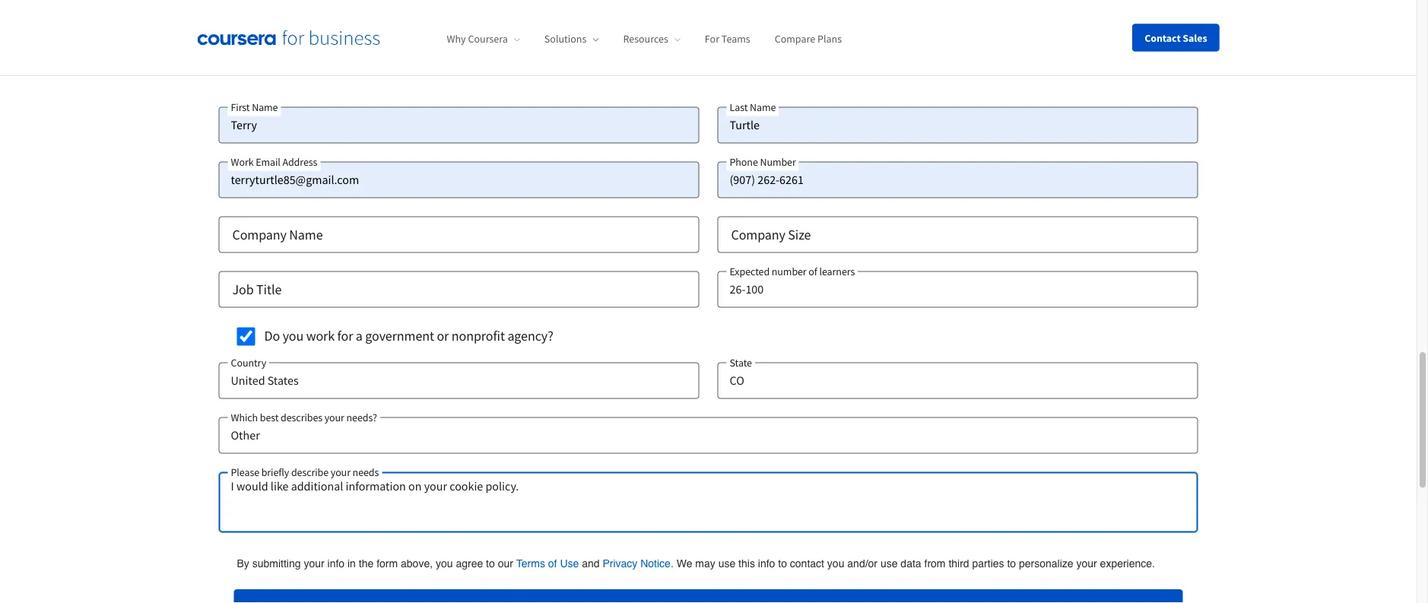 Task type: vqa. For each thing, say whether or not it's contained in the screenshot.
100% at the right
no



Task type: locate. For each thing, give the bounding box(es) containing it.
2 info from the left
[[758, 558, 775, 570]]

job
[[232, 281, 254, 298]]

name right last
[[750, 100, 776, 114]]

which
[[231, 411, 258, 425]]

may
[[695, 558, 716, 570]]

1 horizontal spatial company
[[731, 226, 786, 243]]

why coursera
[[447, 32, 508, 46]]

contact sales
[[1145, 31, 1208, 44]]

by
[[237, 558, 249, 570]]

slides element
[[210, 8, 1208, 23]]

size
[[788, 226, 811, 243]]

parties
[[972, 558, 1004, 570]]

last
[[730, 100, 748, 114]]

1 horizontal spatial to
[[1007, 558, 1016, 570]]

solutions
[[545, 32, 587, 46]]

needs?
[[346, 411, 377, 425]]

1 horizontal spatial info
[[758, 558, 775, 570]]

submitting
[[252, 558, 301, 570]]

for
[[705, 32, 720, 46]]

or
[[437, 328, 449, 345]]

first name
[[231, 100, 278, 114]]

0 horizontal spatial use
[[719, 558, 736, 570]]

privacy notice.
[[603, 558, 674, 570]]

name for first name
[[252, 100, 278, 114]]

company up expected at top right
[[731, 226, 786, 243]]

and/or
[[848, 558, 878, 570]]

use left this
[[719, 558, 736, 570]]

1 horizontal spatial name
[[289, 226, 323, 243]]

a
[[356, 328, 363, 345]]

coursera for business image
[[197, 30, 380, 45]]

government
[[365, 328, 434, 345]]

do you work for a government or nonprofit agency?
[[264, 328, 554, 345]]

why
[[447, 32, 466, 46]]

name for last name
[[750, 100, 776, 114]]

use
[[719, 558, 736, 570], [881, 558, 898, 570]]

info right this
[[758, 558, 775, 570]]

expected
[[730, 265, 770, 278]]

please
[[231, 466, 259, 479]]

Please briefly describe your needs text field
[[219, 472, 1198, 533]]

we
[[677, 558, 693, 570]]

work email address
[[231, 155, 317, 169]]

1 company from the left
[[232, 226, 287, 243]]

privacy notice. link
[[603, 556, 674, 572]]

the
[[359, 558, 374, 570]]

describe
[[291, 466, 329, 479]]

compare plans link
[[775, 32, 842, 46]]

2 use from the left
[[881, 558, 898, 570]]

0 horizontal spatial info
[[327, 558, 345, 570]]

you right above,
[[436, 558, 453, 570]]

info
[[327, 558, 345, 570], [758, 558, 775, 570]]

company for company size
[[731, 226, 786, 243]]

to left "contact"
[[778, 558, 787, 570]]

to
[[778, 558, 787, 570], [1007, 558, 1016, 570]]

0 horizontal spatial name
[[252, 100, 278, 114]]

Company Name text field
[[219, 217, 699, 253]]

2 company from the left
[[731, 226, 786, 243]]

your right personalize
[[1077, 558, 1097, 570]]

0 horizontal spatial company
[[232, 226, 287, 243]]

compare
[[775, 32, 816, 46]]

your
[[325, 411, 344, 425], [331, 466, 351, 479], [304, 558, 325, 570], [1077, 558, 1097, 570]]

you right do
[[283, 328, 304, 345]]

0 horizontal spatial you
[[283, 328, 304, 345]]

2 to from the left
[[1007, 558, 1016, 570]]

agency?
[[508, 328, 554, 345]]

you
[[283, 328, 304, 345], [436, 558, 453, 570], [827, 558, 845, 570]]

solutions link
[[545, 32, 599, 46]]

title
[[256, 281, 282, 298]]

company
[[232, 226, 287, 243], [731, 226, 786, 243]]

for teams
[[705, 32, 751, 46]]

compare plans
[[775, 32, 842, 46]]

name right first
[[252, 100, 278, 114]]

company up job title
[[232, 226, 287, 243]]

use left data
[[881, 558, 898, 570]]

0 horizontal spatial to
[[778, 558, 787, 570]]

email
[[256, 155, 280, 169]]

2 horizontal spatial name
[[750, 100, 776, 114]]

use
[[560, 558, 579, 570]]

name
[[252, 100, 278, 114], [750, 100, 776, 114], [289, 226, 323, 243]]

1 horizontal spatial use
[[881, 558, 898, 570]]

please briefly describe your needs
[[231, 466, 379, 479]]

your right submitting
[[304, 558, 325, 570]]

info left in
[[327, 558, 345, 570]]

terms of use link
[[516, 556, 579, 572]]

teams
[[722, 32, 751, 46]]

name down the address
[[289, 226, 323, 243]]

to right parties
[[1007, 558, 1016, 570]]

Phone Number telephone field
[[718, 162, 1198, 198]]

you left and/or
[[827, 558, 845, 570]]

work
[[231, 155, 254, 169]]

1 use from the left
[[719, 558, 736, 570]]

number
[[772, 265, 807, 278]]



Task type: describe. For each thing, give the bounding box(es) containing it.
agree to
[[456, 558, 495, 570]]

briefly
[[261, 466, 289, 479]]

expected number of learners
[[730, 265, 855, 278]]

coursera
[[468, 32, 508, 46]]

1 to from the left
[[778, 558, 787, 570]]

company name
[[232, 226, 323, 243]]

do
[[264, 328, 280, 345]]

your left needs?
[[325, 411, 344, 425]]

First Name text field
[[219, 107, 699, 144]]

third
[[949, 558, 970, 570]]

sales
[[1183, 31, 1208, 44]]

above,
[[401, 558, 433, 570]]

country
[[231, 356, 266, 370]]

why coursera link
[[447, 32, 520, 46]]

for
[[337, 328, 353, 345]]

this
[[739, 558, 755, 570]]

company for company name
[[232, 226, 287, 243]]

resources
[[623, 32, 669, 46]]

company size
[[731, 226, 811, 243]]

state
[[730, 356, 752, 370]]

learners
[[820, 265, 855, 278]]

best
[[260, 411, 279, 425]]

number
[[760, 155, 796, 169]]

contact sales button
[[1133, 24, 1220, 51]]

phone
[[730, 155, 758, 169]]

terms of
[[516, 558, 557, 570]]

1 info from the left
[[327, 558, 345, 570]]

form
[[377, 558, 398, 570]]

Job Title text field
[[219, 271, 699, 308]]

experience.
[[1100, 558, 1155, 570]]

contact
[[1145, 31, 1181, 44]]

Do you work for a government or nonprofit agency? checkbox
[[237, 328, 255, 346]]

our
[[498, 558, 513, 570]]

from
[[925, 558, 946, 570]]

resources link
[[623, 32, 681, 46]]

data
[[901, 558, 922, 570]]

in
[[348, 558, 356, 570]]

phone number
[[730, 155, 796, 169]]

name for company name
[[289, 226, 323, 243]]

1 horizontal spatial you
[[436, 558, 453, 570]]

last name
[[730, 100, 776, 114]]

Last Name text field
[[718, 107, 1198, 144]]

which best describes your needs?
[[231, 411, 377, 425]]

needs
[[353, 466, 379, 479]]

by submitting your info in the form above, you agree to our terms of use and privacy notice. we may use this info to contact you and/or use data from third parties to personalize your experience.
[[237, 558, 1155, 570]]

describes
[[281, 411, 323, 425]]

your left needs
[[331, 466, 351, 479]]

plans
[[818, 32, 842, 46]]

of
[[809, 265, 818, 278]]

for teams link
[[705, 32, 751, 46]]

work
[[306, 328, 335, 345]]

Work Email Address email field
[[219, 162, 699, 198]]

2 horizontal spatial you
[[827, 558, 845, 570]]

and
[[582, 558, 600, 570]]

first
[[231, 100, 250, 114]]

nonprofit
[[452, 328, 505, 345]]

personalize
[[1019, 558, 1074, 570]]

contact
[[790, 558, 825, 570]]

job title
[[232, 281, 282, 298]]

address
[[283, 155, 317, 169]]



